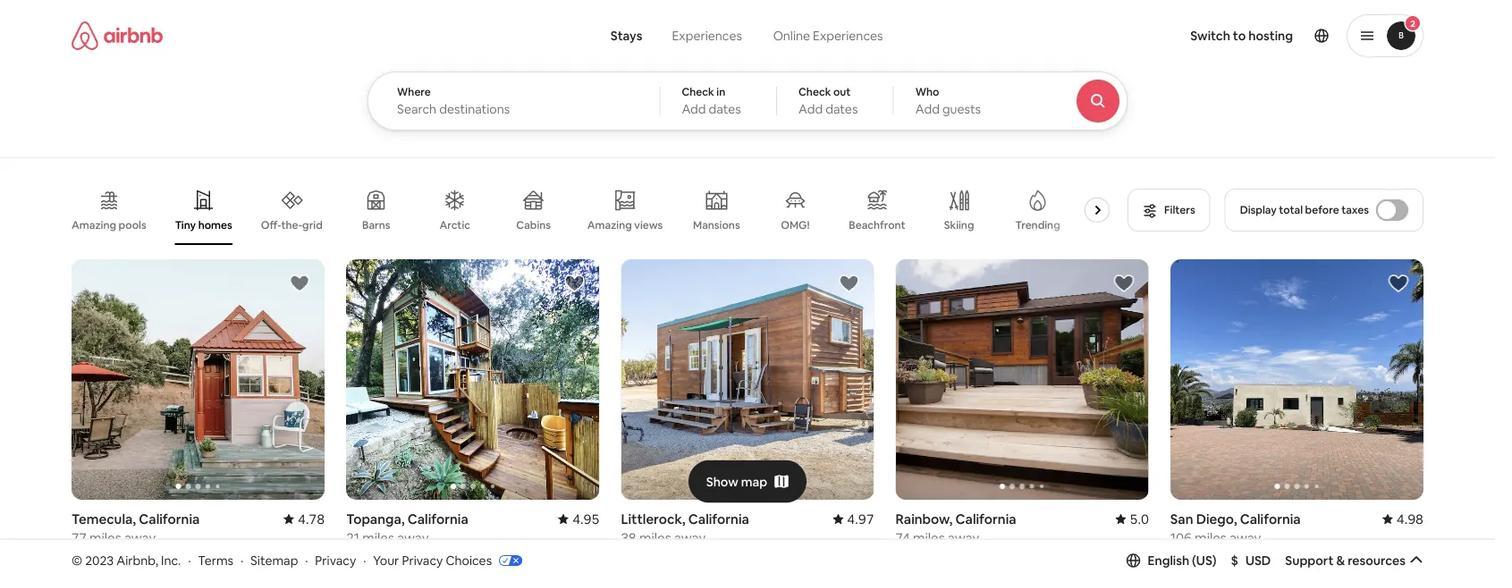 Task type: locate. For each thing, give the bounding box(es) containing it.
switch to hosting link
[[1180, 17, 1304, 55]]

amazing
[[587, 218, 632, 232], [72, 218, 116, 232]]

what can we help you find? tab list
[[596, 18, 757, 54]]

dates down in
[[709, 101, 741, 117]]

check in add dates
[[682, 85, 741, 117]]

stays button
[[596, 18, 657, 54]]

inc.
[[161, 552, 181, 568]]

6
[[117, 548, 125, 565]]

3 add from the left
[[916, 101, 940, 117]]

add down who
[[916, 101, 940, 117]]

miles up 5
[[362, 529, 394, 546]]

add for check out add dates
[[799, 101, 823, 117]]

dates
[[709, 101, 741, 117], [826, 101, 858, 117]]

· right inc.
[[188, 552, 191, 568]]

4 · from the left
[[363, 552, 366, 568]]

rainbow,
[[896, 510, 953, 528]]

add to wishlist: littlerock, california image
[[839, 273, 860, 294]]

1 horizontal spatial amazing
[[587, 218, 632, 232]]

topanga, california 21 miles away nov 5 – 10
[[346, 510, 468, 565]]

add inside who add guests
[[916, 101, 940, 117]]

– for 10
[[384, 548, 391, 565]]

– inside topanga, california 21 miles away nov 5 – 10
[[384, 548, 391, 565]]

nov inside san diego, california 106 miles away nov 24 – 29
[[1171, 548, 1195, 565]]

miles
[[89, 529, 121, 546], [639, 529, 671, 546], [362, 529, 394, 546], [913, 529, 945, 546], [1195, 529, 1227, 546]]

3 nov from the left
[[1171, 548, 1195, 565]]

· right terms
[[241, 552, 243, 568]]

english
[[1148, 553, 1190, 569]]

to
[[1233, 28, 1246, 44]]

california inside "littlerock, california 38 miles away"
[[688, 510, 749, 528]]

who add guests
[[916, 85, 981, 117]]

nov inside temecula, california 77 miles away nov 1 – 6
[[72, 548, 96, 565]]

amazing views
[[587, 218, 663, 232]]

0 horizontal spatial nov
[[72, 548, 96, 565]]

check
[[682, 85, 714, 99], [799, 85, 831, 99]]

2 experiences from the left
[[813, 28, 883, 44]]

california down the show
[[688, 510, 749, 528]]

check left in
[[682, 85, 714, 99]]

1 horizontal spatial nov
[[346, 548, 371, 565]]

5 california from the left
[[1240, 510, 1301, 528]]

1 horizontal spatial –
[[384, 548, 391, 565]]

dates for check in add dates
[[709, 101, 741, 117]]

california
[[139, 510, 200, 528], [688, 510, 749, 528], [408, 510, 468, 528], [956, 510, 1016, 528], [1240, 510, 1301, 528]]

away inside temecula, california 77 miles away nov 1 – 6
[[124, 529, 156, 546]]

·
[[188, 552, 191, 568], [241, 552, 243, 568], [305, 552, 308, 568], [363, 552, 366, 568]]

california up usd
[[1240, 510, 1301, 528]]

1 miles from the left
[[89, 529, 121, 546]]

0 horizontal spatial experiences
[[672, 28, 742, 44]]

california up your privacy choices on the left bottom of the page
[[408, 510, 468, 528]]

miles inside rainbow, california 74 miles away
[[913, 529, 945, 546]]

miles inside san diego, california 106 miles away nov 24 – 29
[[1195, 529, 1227, 546]]

omg!
[[781, 218, 810, 232]]

add to wishlist: san diego, california image
[[1388, 273, 1409, 294]]

0 horizontal spatial –
[[107, 548, 114, 565]]

– right 5
[[384, 548, 391, 565]]

privacy down 21
[[315, 552, 356, 568]]

filters
[[1165, 203, 1195, 217]]

amazing left pools
[[72, 218, 116, 232]]

5 away from the left
[[1230, 529, 1261, 546]]

add inside check in add dates
[[682, 101, 706, 117]]

away inside topanga, california 21 miles away nov 5 – 10
[[397, 529, 429, 546]]

california up inc.
[[139, 510, 200, 528]]

38
[[621, 529, 636, 546]]

· left 5
[[363, 552, 366, 568]]

1 experiences from the left
[[672, 28, 742, 44]]

california inside topanga, california 21 miles away nov 5 – 10
[[408, 510, 468, 528]]

add to wishlist: temecula, california image
[[289, 273, 311, 294]]

dates down out
[[826, 101, 858, 117]]

add
[[682, 101, 706, 117], [799, 101, 823, 117], [916, 101, 940, 117]]

1 · from the left
[[188, 552, 191, 568]]

1 add from the left
[[682, 101, 706, 117]]

experiences inside button
[[672, 28, 742, 44]]

nov inside topanga, california 21 miles away nov 5 – 10
[[346, 548, 371, 565]]

1 away from the left
[[124, 529, 156, 546]]

0 horizontal spatial check
[[682, 85, 714, 99]]

check left out
[[799, 85, 831, 99]]

miles down the temecula,
[[89, 529, 121, 546]]

5.0
[[1130, 510, 1149, 528]]

4.78
[[298, 510, 325, 528]]

away inside rainbow, california 74 miles away
[[948, 529, 980, 546]]

before
[[1305, 203, 1339, 217]]

2 california from the left
[[688, 510, 749, 528]]

privacy right your
[[402, 552, 443, 568]]

choices
[[446, 552, 492, 568]]

1 california from the left
[[139, 510, 200, 528]]

check for check in add dates
[[682, 85, 714, 99]]

– inside san diego, california 106 miles away nov 24 – 29
[[1216, 548, 1223, 565]]

california for topanga, california 21 miles away nov 5 – 10
[[408, 510, 468, 528]]

group for topanga, california
[[346, 259, 600, 500]]

0 horizontal spatial add
[[682, 101, 706, 117]]

group for temecula, california
[[72, 259, 325, 500]]

the-
[[281, 218, 302, 232]]

add down online experiences
[[799, 101, 823, 117]]

california for littlerock, california 38 miles away
[[688, 510, 749, 528]]

5 miles from the left
[[1195, 529, 1227, 546]]

sitemap
[[250, 552, 298, 568]]

california inside rainbow, california 74 miles away
[[956, 510, 1016, 528]]

trending
[[1015, 218, 1060, 232]]

your privacy choices
[[373, 552, 492, 568]]

miles for 74
[[913, 529, 945, 546]]

$
[[1231, 553, 1239, 569]]

4 california from the left
[[956, 510, 1016, 528]]

2 horizontal spatial –
[[1216, 548, 1223, 565]]

california inside temecula, california 77 miles away nov 1 – 6
[[139, 510, 200, 528]]

pools
[[119, 218, 146, 232]]

2
[[1410, 17, 1416, 29]]

0 horizontal spatial dates
[[709, 101, 741, 117]]

2 miles from the left
[[639, 529, 671, 546]]

2 horizontal spatial nov
[[1171, 548, 1195, 565]]

miles up 24
[[1195, 529, 1227, 546]]

tiny homes
[[175, 218, 232, 232]]

– right the 1
[[107, 548, 114, 565]]

Where field
[[397, 101, 631, 117]]

skiing
[[944, 218, 974, 232]]

california right "rainbow,"
[[956, 510, 1016, 528]]

2 horizontal spatial add
[[916, 101, 940, 117]]

switch
[[1191, 28, 1230, 44]]

1 check from the left
[[682, 85, 714, 99]]

©
[[72, 552, 82, 568]]

4 away from the left
[[948, 529, 980, 546]]

3 – from the left
[[1216, 548, 1223, 565]]

1 horizontal spatial check
[[799, 85, 831, 99]]

· left privacy link
[[305, 552, 308, 568]]

2023
[[85, 552, 114, 568]]

taxes
[[1342, 203, 1369, 217]]

online experiences link
[[757, 18, 899, 54]]

away up 29 at the bottom of page
[[1230, 529, 1261, 546]]

nov left the 1
[[72, 548, 96, 565]]

10
[[394, 548, 407, 565]]

terms · sitemap · privacy
[[198, 552, 356, 568]]

3 california from the left
[[408, 510, 468, 528]]

0 horizontal spatial amazing
[[72, 218, 116, 232]]

– right 24
[[1216, 548, 1223, 565]]

1 horizontal spatial privacy
[[402, 552, 443, 568]]

4 miles from the left
[[913, 529, 945, 546]]

2 check from the left
[[799, 85, 831, 99]]

3 miles from the left
[[362, 529, 394, 546]]

1 nov from the left
[[72, 548, 96, 565]]

english (us) button
[[1126, 553, 1217, 569]]

where
[[397, 85, 431, 99]]

1 – from the left
[[107, 548, 114, 565]]

group
[[72, 175, 1117, 245], [72, 259, 325, 500], [346, 259, 600, 500], [621, 259, 874, 500], [896, 259, 1149, 500], [1171, 259, 1424, 500]]

4.97 out of 5 average rating image
[[833, 510, 874, 528]]

away
[[124, 529, 156, 546], [674, 529, 706, 546], [397, 529, 429, 546], [948, 529, 980, 546], [1230, 529, 1261, 546]]

privacy
[[315, 552, 356, 568], [402, 552, 443, 568]]

2 nov from the left
[[346, 548, 371, 565]]

2 away from the left
[[674, 529, 706, 546]]

2 – from the left
[[384, 548, 391, 565]]

check inside check out add dates
[[799, 85, 831, 99]]

airbnb,
[[116, 552, 158, 568]]

nov down 106
[[1171, 548, 1195, 565]]

77
[[72, 529, 86, 546]]

1 horizontal spatial add
[[799, 101, 823, 117]]

experiences
[[672, 28, 742, 44], [813, 28, 883, 44]]

dates for check out add dates
[[826, 101, 858, 117]]

privacy link
[[315, 552, 356, 568]]

away inside "littlerock, california 38 miles away"
[[674, 529, 706, 546]]

2 add from the left
[[799, 101, 823, 117]]

rainbow, california 74 miles away
[[896, 510, 1016, 546]]

1 horizontal spatial experiences
[[813, 28, 883, 44]]

experiences up in
[[672, 28, 742, 44]]

add down experiences button
[[682, 101, 706, 117]]

dates inside check in add dates
[[709, 101, 741, 117]]

map
[[741, 474, 768, 490]]

4.98 out of 5 average rating image
[[1382, 510, 1424, 528]]

dates inside check out add dates
[[826, 101, 858, 117]]

topanga,
[[346, 510, 405, 528]]

support
[[1285, 553, 1334, 569]]

arctic
[[439, 218, 470, 232]]

check inside check in add dates
[[682, 85, 714, 99]]

– inside temecula, california 77 miles away nov 1 – 6
[[107, 548, 114, 565]]

experiences right online at the right top
[[813, 28, 883, 44]]

miles inside temecula, california 77 miles away nov 1 – 6
[[89, 529, 121, 546]]

show map
[[706, 474, 768, 490]]

None search field
[[368, 0, 1177, 131]]

away for topanga,
[[397, 529, 429, 546]]

away up 10
[[397, 529, 429, 546]]

away down "rainbow,"
[[948, 529, 980, 546]]

3 away from the left
[[397, 529, 429, 546]]

miles down "rainbow,"
[[913, 529, 945, 546]]

miles down littlerock,
[[639, 529, 671, 546]]

california for rainbow, california 74 miles away
[[956, 510, 1016, 528]]

4.78 out of 5 average rating image
[[283, 510, 325, 528]]

2 dates from the left
[[826, 101, 858, 117]]

0 horizontal spatial privacy
[[315, 552, 356, 568]]

amazing for amazing views
[[587, 218, 632, 232]]

away for temecula,
[[124, 529, 156, 546]]

away up airbnb,
[[124, 529, 156, 546]]

off-the-grid
[[261, 218, 323, 232]]

4.95 out of 5 average rating image
[[558, 510, 600, 528]]

terms link
[[198, 552, 234, 568]]

miles inside "littlerock, california 38 miles away"
[[639, 529, 671, 546]]

english (us)
[[1148, 553, 1217, 569]]

amazing for amazing pools
[[72, 218, 116, 232]]

1 dates from the left
[[709, 101, 741, 117]]

away down littlerock,
[[674, 529, 706, 546]]

amazing left views on the left top of page
[[587, 218, 632, 232]]

1 horizontal spatial dates
[[826, 101, 858, 117]]

nov left 5
[[346, 548, 371, 565]]

add inside check out add dates
[[799, 101, 823, 117]]

miles inside topanga, california 21 miles away nov 5 – 10
[[362, 529, 394, 546]]



Task type: vqa. For each thing, say whether or not it's contained in the screenshot.
Calendar link
no



Task type: describe. For each thing, give the bounding box(es) containing it.
amazing pools
[[72, 218, 146, 232]]

your privacy choices link
[[373, 552, 522, 570]]

group containing off-the-grid
[[72, 175, 1117, 245]]

group for san diego, california
[[1171, 259, 1424, 500]]

display total before taxes
[[1240, 203, 1369, 217]]

profile element
[[927, 0, 1424, 72]]

support & resources
[[1285, 553, 1406, 569]]

none search field containing stays
[[368, 0, 1177, 131]]

temecula, california 77 miles away nov 1 – 6
[[72, 510, 200, 565]]

views
[[634, 218, 663, 232]]

4.95
[[573, 510, 600, 528]]

usd
[[1246, 553, 1271, 569]]

san
[[1171, 510, 1193, 528]]

temecula,
[[72, 510, 136, 528]]

group for littlerock, california
[[621, 259, 874, 500]]

nov for 21
[[346, 548, 371, 565]]

add to wishlist: topanga, california image
[[564, 273, 585, 294]]

mansions
[[693, 218, 740, 232]]

guests
[[943, 101, 981, 117]]

support & resources button
[[1285, 553, 1424, 569]]

tiny
[[175, 218, 196, 232]]

show
[[706, 474, 739, 490]]

stays tab panel
[[368, 72, 1177, 131]]

29
[[1226, 548, 1241, 565]]

– for 6
[[107, 548, 114, 565]]

barns
[[362, 218, 390, 232]]

&
[[1337, 553, 1345, 569]]

online
[[773, 28, 810, 44]]

off-
[[261, 218, 281, 232]]

homes
[[198, 218, 232, 232]]

check out add dates
[[799, 85, 858, 117]]

4.97
[[847, 510, 874, 528]]

sitemap link
[[250, 552, 298, 568]]

away for rainbow,
[[948, 529, 980, 546]]

show map button
[[688, 460, 807, 503]]

littlerock,
[[621, 510, 686, 528]]

24
[[1198, 548, 1213, 565]]

$ usd
[[1231, 553, 1271, 569]]

cabins
[[516, 218, 551, 232]]

group for rainbow, california
[[896, 259, 1149, 500]]

california inside san diego, california 106 miles away nov 24 – 29
[[1240, 510, 1301, 528]]

beachfront
[[849, 218, 906, 232]]

away inside san diego, california 106 miles away nov 24 – 29
[[1230, 529, 1261, 546]]

grid
[[302, 218, 323, 232]]

who
[[916, 85, 939, 99]]

switch to hosting
[[1191, 28, 1293, 44]]

resources
[[1348, 553, 1406, 569]]

hosting
[[1249, 28, 1293, 44]]

diego,
[[1196, 510, 1237, 528]]

california for temecula, california 77 miles away nov 1 – 6
[[139, 510, 200, 528]]

2 · from the left
[[241, 552, 243, 568]]

3 · from the left
[[305, 552, 308, 568]]

74
[[896, 529, 910, 546]]

miles for 38
[[639, 529, 671, 546]]

check for check out add dates
[[799, 85, 831, 99]]

experiences button
[[657, 18, 757, 54]]

away for littlerock,
[[674, 529, 706, 546]]

display
[[1240, 203, 1277, 217]]

san diego, california 106 miles away nov 24 – 29
[[1171, 510, 1301, 565]]

4.98
[[1397, 510, 1424, 528]]

your
[[373, 552, 399, 568]]

106
[[1171, 529, 1192, 546]]

1
[[99, 548, 104, 565]]

miles for 77
[[89, 529, 121, 546]]

21
[[346, 529, 359, 546]]

(us)
[[1192, 553, 1217, 569]]

terms
[[198, 552, 234, 568]]

2 button
[[1347, 14, 1424, 57]]

© 2023 airbnb, inc. ·
[[72, 552, 191, 568]]

online experiences
[[773, 28, 883, 44]]

add for check in add dates
[[682, 101, 706, 117]]

add to wishlist: rainbow, california image
[[1113, 273, 1135, 294]]

stays
[[611, 28, 642, 44]]

littlerock, california 38 miles away
[[621, 510, 749, 546]]

5
[[374, 548, 381, 565]]

total
[[1279, 203, 1303, 217]]

filters button
[[1128, 189, 1211, 232]]

display total before taxes button
[[1225, 189, 1424, 232]]

5.0 out of 5 average rating image
[[1116, 510, 1149, 528]]

miles for 21
[[362, 529, 394, 546]]

2 privacy from the left
[[402, 552, 443, 568]]

in
[[717, 85, 725, 99]]

1 privacy from the left
[[315, 552, 356, 568]]

nov for 77
[[72, 548, 96, 565]]



